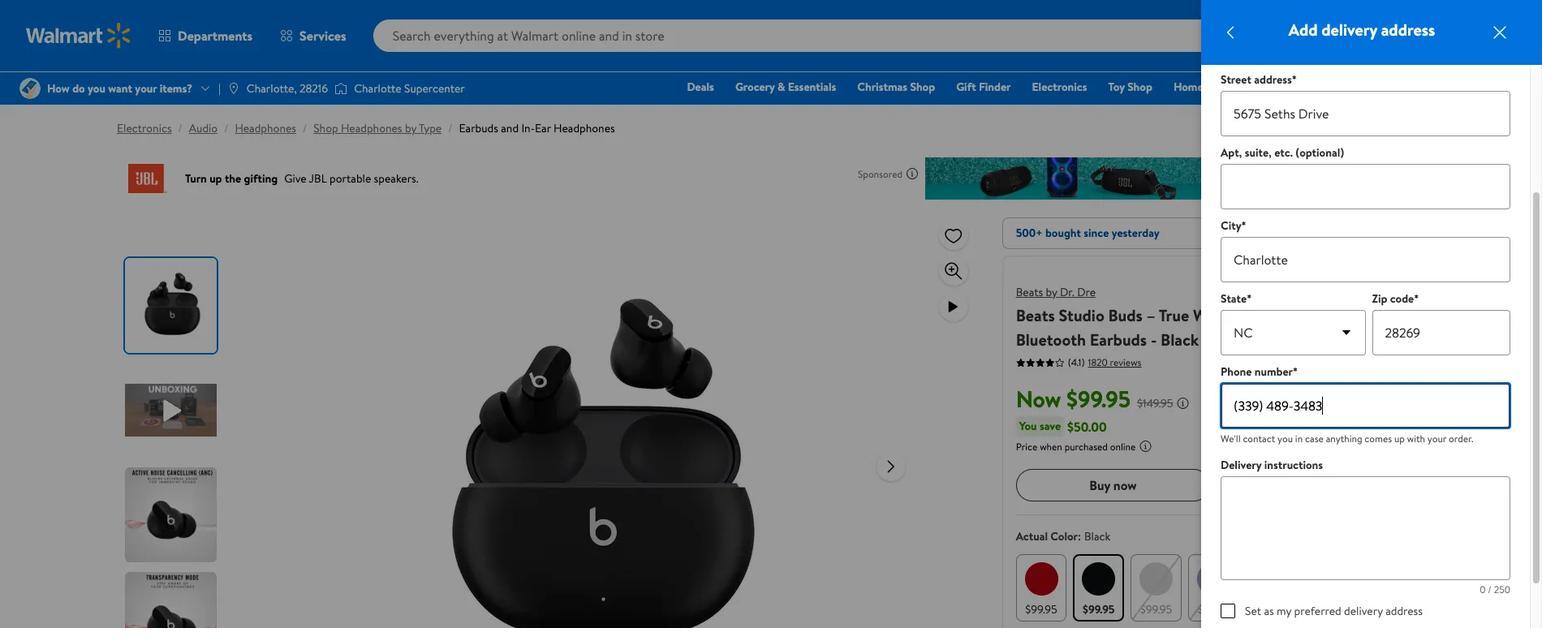 Task type: locate. For each thing, give the bounding box(es) containing it.
with
[[1407, 432, 1425, 446]]

beats up bluetooth
[[1016, 304, 1055, 326]]

$99.95 button left set
[[1188, 554, 1239, 622]]

0 horizontal spatial electronics link
[[117, 120, 172, 136]]

1 $99.95 button from the left
[[1016, 554, 1067, 622]]

christmas shop
[[857, 79, 935, 95]]

0 horizontal spatial shop
[[313, 120, 338, 136]]

beats
[[1016, 284, 1043, 300], [1016, 304, 1055, 326]]

electronics left "toy"
[[1032, 79, 1087, 95]]

to
[[1308, 476, 1320, 494]]

color
[[1050, 528, 1078, 545]]

audio
[[189, 120, 218, 136]]

1 horizontal spatial earbuds
[[1090, 329, 1147, 351]]

1 vertical spatial add
[[1282, 476, 1305, 494]]

by
[[405, 120, 416, 136], [1046, 284, 1057, 300]]

1 vertical spatial earbuds
[[1090, 329, 1147, 351]]

0 horizontal spatial earbuds
[[459, 120, 498, 136]]

cart
[[1323, 476, 1346, 494]]

headphones left the type
[[341, 120, 402, 136]]

0 vertical spatial delivery
[[1321, 19, 1377, 41]]

noise
[[1256, 304, 1296, 326]]

headphones right ear
[[554, 120, 615, 136]]

we'll contact you in case anything comes up with your order.
[[1221, 432, 1473, 446]]

1 vertical spatial electronics
[[117, 120, 172, 136]]

now
[[1113, 476, 1137, 494]]

/
[[178, 120, 182, 136], [224, 120, 228, 136], [303, 120, 307, 136], [448, 120, 452, 136], [1488, 583, 1492, 597]]

$99.95 button left set as my preferred delivery address option
[[1131, 554, 1182, 622]]

$99.95 button down actual
[[1016, 554, 1067, 622]]

1 horizontal spatial electronics
[[1032, 79, 1087, 95]]

one
[[1391, 79, 1415, 95]]

by left 'dr.'
[[1046, 284, 1057, 300]]

2 horizontal spatial shop
[[1127, 79, 1152, 95]]

code*
[[1390, 291, 1419, 307]]

$99.95 button down :
[[1073, 554, 1124, 622]]

3 headphones from the left
[[554, 120, 615, 136]]

Apt, suite, etc. (optional) text field
[[1221, 164, 1510, 209]]

in
[[1295, 432, 1303, 446]]

0 vertical spatial earbuds
[[459, 120, 498, 136]]

earbuds
[[459, 120, 498, 136], [1090, 329, 1147, 351]]

earbuds inside beats by dr. dre beats studio buds – true wireless noise cancelling bluetooth earbuds - black
[[1090, 329, 1147, 351]]

reviews
[[1110, 355, 1141, 369]]

2 horizontal spatial headphones
[[554, 120, 615, 136]]

4 $99.95 button from the left
[[1188, 554, 1239, 622]]

2 headphones from the left
[[341, 120, 402, 136]]

0 horizontal spatial headphones
[[235, 120, 296, 136]]

0 vertical spatial beats
[[1016, 284, 1043, 300]]

delivery up registry "link"
[[1321, 19, 1377, 41]]

by left the type
[[405, 120, 416, 136]]

gift
[[956, 79, 976, 95]]

now
[[1016, 383, 1061, 415]]

0 / 250
[[1480, 583, 1510, 597]]

address*
[[1254, 71, 1297, 88]]

zip code*
[[1372, 291, 1419, 307]]

when
[[1040, 440, 1062, 454]]

toy shop link
[[1101, 78, 1160, 96]]

1 vertical spatial delivery
[[1344, 603, 1383, 619]]

electronics for electronics
[[1032, 79, 1087, 95]]

electronics left 'audio' link
[[117, 120, 172, 136]]

anything
[[1326, 432, 1362, 446]]

add for add to cart
[[1282, 476, 1305, 494]]

delivery
[[1321, 19, 1377, 41], [1344, 603, 1383, 619]]

3 $99.95 button from the left
[[1131, 554, 1182, 622]]

electronics / audio / headphones / shop headphones by type / earbuds and in-ear headphones
[[117, 120, 615, 136]]

auto link
[[1276, 78, 1315, 96]]

bought
[[1045, 225, 1081, 241]]

1 horizontal spatial by
[[1046, 284, 1057, 300]]

add down instructions
[[1282, 476, 1305, 494]]

$99.95 button right set as my preferred delivery address option
[[1245, 554, 1296, 622]]

5
[[1505, 18, 1511, 32]]

0 vertical spatial black
[[1161, 329, 1199, 351]]

learn more about strikethrough prices image
[[1176, 397, 1189, 410]]

City* text field
[[1221, 237, 1510, 282]]

address
[[1381, 19, 1435, 41], [1385, 603, 1423, 619]]

electronics link left "toy"
[[1025, 78, 1094, 96]]

Walmart Site-Wide search field
[[373, 19, 1268, 52]]

$99.95 for fifth the $99.95 button from right
[[1025, 601, 1057, 618]]

dre
[[1077, 284, 1096, 300]]

&
[[777, 79, 785, 95]]

state*
[[1221, 291, 1252, 307]]

beats studio buds – true wireless noise cancelling bluetooth earbuds - black - image 1 of 12 image
[[125, 258, 220, 353]]

add inside add to cart button
[[1282, 476, 1305, 494]]

actual color : black
[[1016, 528, 1110, 545]]

-
[[1151, 329, 1157, 351]]

add inside add delivery address dialog
[[1289, 19, 1318, 41]]

walmart image
[[26, 23, 131, 49]]

earbuds left the and
[[459, 120, 498, 136]]

electronics link
[[1025, 78, 1094, 96], [117, 120, 172, 136]]

price
[[1016, 440, 1037, 454]]

audio link
[[189, 120, 218, 136]]

electronics for electronics / audio / headphones / shop headphones by type / earbuds and in-ear headphones
[[117, 120, 172, 136]]

cancelling
[[1300, 304, 1374, 326]]

save
[[1040, 418, 1061, 434]]

add to cart button
[[1217, 469, 1411, 502]]

:
[[1078, 528, 1081, 545]]

delivery instructions
[[1221, 457, 1323, 473]]

earbuds up the 1820 reviews link
[[1090, 329, 1147, 351]]

0 vertical spatial address
[[1381, 19, 1435, 41]]

grocery
[[735, 79, 775, 95]]

order.
[[1449, 432, 1473, 446]]

$99.95 for fifth the $99.95 button
[[1255, 601, 1287, 618]]

/ inside add delivery address dialog
[[1488, 583, 1492, 597]]

0 horizontal spatial black
[[1084, 528, 1110, 545]]

1 horizontal spatial headphones
[[341, 120, 402, 136]]

gift finder
[[956, 79, 1011, 95]]

$99.95 button
[[1016, 554, 1067, 622], [1073, 554, 1124, 622], [1131, 554, 1182, 622], [1188, 554, 1239, 622], [1245, 554, 1296, 622]]

–
[[1146, 304, 1155, 326]]

1 horizontal spatial electronics link
[[1025, 78, 1094, 96]]

0 vertical spatial electronics link
[[1025, 78, 1094, 96]]

$99.95
[[1066, 383, 1131, 415], [1025, 601, 1057, 618], [1083, 601, 1115, 618], [1140, 601, 1172, 618], [1198, 601, 1230, 618], [1255, 601, 1287, 618]]

black right :
[[1084, 528, 1110, 545]]

fashion
[[1224, 79, 1262, 95]]

as
[[1264, 603, 1274, 619]]

0 horizontal spatial by
[[405, 120, 416, 136]]

home
[[1173, 79, 1203, 95]]

/ right '0'
[[1488, 583, 1492, 597]]

$99.95 for second the $99.95 button from the left
[[1083, 601, 1115, 618]]

zoom image modal image
[[944, 261, 963, 281]]

beats studio buds – true wireless noise cancelling bluetooth earbuds - black - image 4 of 12 image
[[125, 572, 220, 628]]

auto
[[1283, 79, 1307, 95]]

next media item image
[[881, 457, 901, 476]]

add to favorites list, beats studio buds – true wireless noise cancelling bluetooth earbuds - black image
[[944, 225, 963, 246]]

1 horizontal spatial black
[[1161, 329, 1199, 351]]

0 horizontal spatial electronics
[[117, 120, 172, 136]]

registry
[[1328, 79, 1370, 95]]

add
[[1289, 19, 1318, 41], [1282, 476, 1305, 494]]

shop right "toy"
[[1127, 79, 1152, 95]]

delivery right preferred
[[1344, 603, 1383, 619]]

beats by dr. dre beats studio buds – true wireless noise cancelling bluetooth earbuds - black
[[1016, 284, 1374, 351]]

headphones right 'audio' link
[[235, 120, 296, 136]]

shop right christmas in the top of the page
[[910, 79, 935, 95]]

0 vertical spatial add
[[1289, 19, 1318, 41]]

contact
[[1243, 432, 1275, 446]]

close panel image
[[1490, 23, 1510, 42]]

headphones
[[235, 120, 296, 136], [341, 120, 402, 136], [554, 120, 615, 136]]

by inside beats by dr. dre beats studio buds – true wireless noise cancelling bluetooth earbuds - black
[[1046, 284, 1057, 300]]

1 vertical spatial address
[[1385, 603, 1423, 619]]

2 beats from the top
[[1016, 304, 1055, 326]]

1 vertical spatial beats
[[1016, 304, 1055, 326]]

city*
[[1221, 218, 1246, 234]]

add delivery address
[[1289, 19, 1435, 41]]

add up address*
[[1289, 19, 1318, 41]]

beats left 'dr.'
[[1016, 284, 1043, 300]]

beats by dr. dre link
[[1016, 284, 1096, 300]]

/ left 'audio' link
[[178, 120, 182, 136]]

0 vertical spatial electronics
[[1032, 79, 1087, 95]]

1 vertical spatial black
[[1084, 528, 1110, 545]]

online
[[1110, 440, 1136, 454]]

street
[[1221, 71, 1251, 88]]

christmas shop link
[[850, 78, 942, 96]]

since
[[1084, 225, 1109, 241]]

preferred
[[1294, 603, 1341, 619]]

black down "true" at the right
[[1161, 329, 1199, 351]]

shop right headphones link
[[313, 120, 338, 136]]

one debit link
[[1384, 78, 1453, 96]]

case
[[1305, 432, 1324, 446]]

1 vertical spatial by
[[1046, 284, 1057, 300]]

1 horizontal spatial shop
[[910, 79, 935, 95]]

set
[[1245, 603, 1261, 619]]

electronics link left 'audio' link
[[117, 120, 172, 136]]



Task type: describe. For each thing, give the bounding box(es) containing it.
toy shop
[[1108, 79, 1152, 95]]

zip
[[1372, 291, 1387, 307]]

grocery & essentials
[[735, 79, 836, 95]]

my
[[1277, 603, 1291, 619]]

$99.95 for 4th the $99.95 button from the left
[[1198, 601, 1230, 618]]

1 headphones from the left
[[235, 120, 296, 136]]

add to cart
[[1282, 476, 1346, 494]]

you
[[1019, 418, 1037, 434]]

Set as my preferred delivery address checkbox
[[1221, 604, 1235, 618]]

true
[[1159, 304, 1189, 326]]

debit
[[1418, 79, 1446, 95]]

wireless
[[1193, 304, 1252, 326]]

phone number*
[[1221, 364, 1298, 380]]

earbuds and in-ear headphones link
[[459, 120, 615, 136]]

and
[[501, 120, 519, 136]]

(4.1)
[[1068, 355, 1085, 369]]

ear
[[535, 120, 551, 136]]

set as my preferred delivery address
[[1245, 603, 1423, 619]]

toy
[[1108, 79, 1125, 95]]

2 $99.95 button from the left
[[1073, 554, 1124, 622]]

5 button
[[1477, 16, 1526, 55]]

street address*
[[1221, 71, 1297, 88]]

(4.1) 1820 reviews
[[1068, 355, 1141, 369]]

price when purchased online
[[1016, 440, 1136, 454]]

you
[[1277, 432, 1293, 446]]

/ right 'audio' link
[[224, 120, 228, 136]]

(optional)
[[1296, 144, 1344, 161]]

black inside beats by dr. dre beats studio buds – true wireless noise cancelling bluetooth earbuds - black
[[1161, 329, 1199, 351]]

purchased
[[1065, 440, 1108, 454]]

buy
[[1089, 476, 1110, 494]]

beats studio buds – true wireless noise cancelling bluetooth earbuds - black - image 2 of 12 image
[[125, 363, 220, 458]]

buds
[[1108, 304, 1143, 326]]

1820
[[1088, 355, 1108, 369]]

actual
[[1016, 528, 1048, 545]]

headphones link
[[235, 120, 296, 136]]

shop headphones by type link
[[313, 120, 442, 136]]

250
[[1494, 583, 1510, 597]]

0 vertical spatial by
[[405, 120, 416, 136]]

walmart+
[[1467, 79, 1515, 95]]

500+ bought since yesterday
[[1016, 225, 1160, 241]]

legal information image
[[1139, 440, 1152, 453]]

/ right headphones link
[[303, 120, 307, 136]]

deals link
[[680, 78, 721, 96]]

Search search field
[[373, 19, 1268, 52]]

500+
[[1016, 225, 1043, 241]]

back image
[[1221, 23, 1240, 42]]

in-
[[521, 120, 535, 136]]

buy now
[[1089, 476, 1137, 494]]

sponsored
[[858, 167, 902, 181]]

christmas
[[857, 79, 907, 95]]

home link
[[1166, 78, 1211, 96]]

Zip code* text field
[[1372, 310, 1510, 355]]

Delivery instructions text field
[[1221, 476, 1510, 580]]

you save $50.00
[[1019, 418, 1107, 435]]

fashion link
[[1217, 78, 1269, 96]]

add delivery address dialog
[[1201, 0, 1542, 628]]

suite,
[[1245, 144, 1272, 161]]

dr.
[[1060, 284, 1074, 300]]

up
[[1394, 432, 1405, 446]]

yesterday
[[1112, 225, 1160, 241]]

etc.
[[1274, 144, 1293, 161]]

deals
[[687, 79, 714, 95]]

instructions
[[1264, 457, 1323, 473]]

0
[[1480, 583, 1486, 597]]

actual color list
[[1013, 551, 1415, 625]]

apt, suite, etc. (optional)
[[1221, 144, 1344, 161]]

shop for christmas shop
[[910, 79, 935, 95]]

bluetooth
[[1016, 329, 1086, 351]]

add for add delivery address
[[1289, 19, 1318, 41]]

beats studio buds – true wireless noise cancelling bluetooth earbuds - black - image 3 of 12 image
[[125, 467, 220, 562]]

5 $99.95 button from the left
[[1245, 554, 1296, 622]]

now $99.95
[[1016, 383, 1131, 415]]

$149.95
[[1137, 395, 1173, 411]]

$50.00
[[1067, 418, 1107, 435]]

comes
[[1365, 432, 1392, 446]]

essentials
[[788, 79, 836, 95]]

$99.95 for third the $99.95 button from right
[[1140, 601, 1172, 618]]

1 beats from the top
[[1016, 284, 1043, 300]]

phone
[[1221, 364, 1252, 380]]

Street address* text field
[[1221, 91, 1510, 136]]

walmart+ link
[[1460, 78, 1523, 96]]

/ right the type
[[448, 120, 452, 136]]

we'll
[[1221, 432, 1241, 446]]

finder
[[979, 79, 1011, 95]]

view video image
[[944, 297, 963, 317]]

registry link
[[1321, 78, 1377, 96]]

ad disclaimer and feedback for skylinedisplayad image
[[906, 167, 919, 180]]

Phone number* telephone field
[[1221, 383, 1510, 429]]

grocery & essentials link
[[728, 78, 844, 96]]

your
[[1427, 432, 1446, 446]]

gift finder link
[[949, 78, 1018, 96]]

1 vertical spatial electronics link
[[117, 120, 172, 136]]

shop for toy shop
[[1127, 79, 1152, 95]]



Task type: vqa. For each thing, say whether or not it's contained in the screenshot.
the leftmost $35,
no



